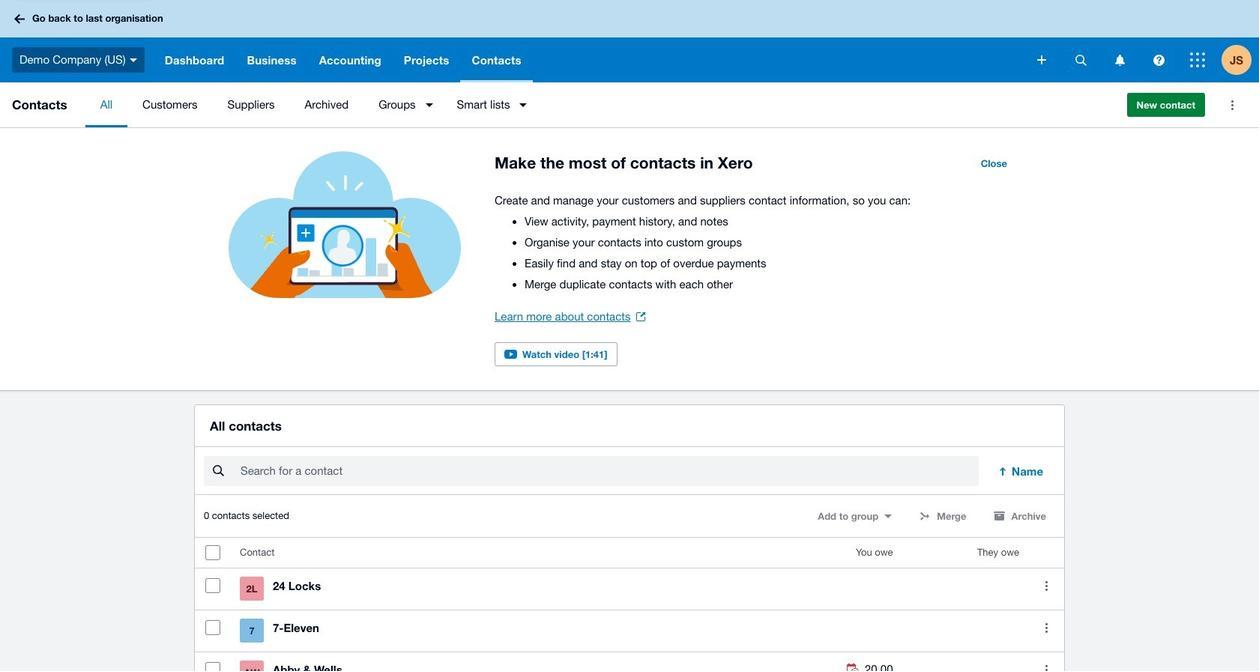 Task type: locate. For each thing, give the bounding box(es) containing it.
svg image
[[14, 14, 25, 24], [1191, 52, 1206, 67], [1154, 54, 1165, 66], [1038, 55, 1047, 64]]

actions menu image
[[1218, 90, 1248, 120]]

menu
[[85, 82, 1115, 127]]

banner
[[0, 0, 1260, 82]]

contact list table element
[[195, 539, 1065, 672]]

1 horizontal spatial svg image
[[1076, 54, 1087, 66]]

svg image
[[1076, 54, 1087, 66], [1115, 54, 1125, 66], [130, 58, 137, 62]]



Task type: describe. For each thing, give the bounding box(es) containing it.
2 horizontal spatial svg image
[[1115, 54, 1125, 66]]

0 horizontal spatial svg image
[[130, 58, 137, 62]]

Search for a contact field
[[239, 458, 979, 486]]



Task type: vqa. For each thing, say whether or not it's contained in the screenshot.
your to the bottom
no



